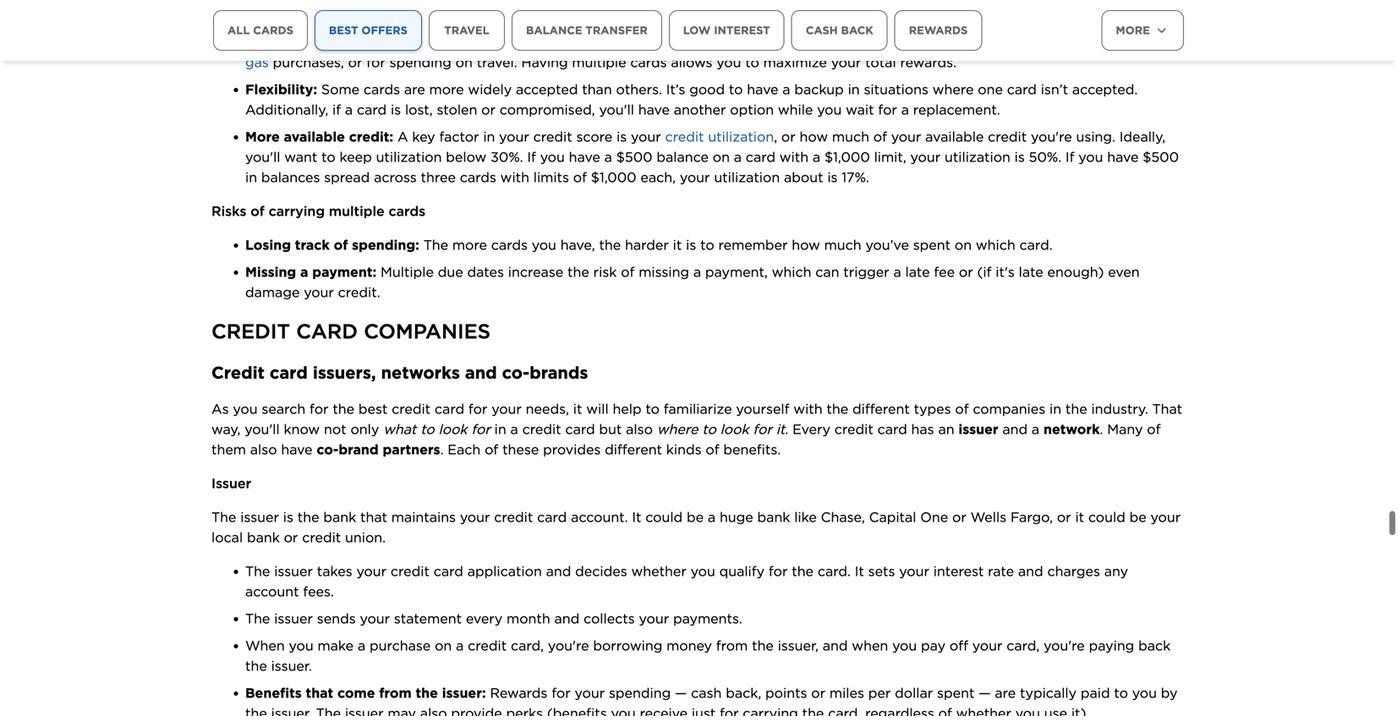 Task type: vqa. For each thing, say whether or not it's contained in the screenshot.
right One
yes



Task type: locate. For each thing, give the bounding box(es) containing it.
and
[[465, 360, 497, 381], [1002, 419, 1028, 435], [546, 561, 571, 577], [1018, 561, 1043, 577], [554, 608, 580, 625], [823, 635, 848, 652]]

from
[[716, 635, 748, 652], [379, 683, 412, 699]]

1 vertical spatial spent
[[937, 683, 975, 699]]

to inside maximizing rewards: one card may pay you a higher rewards rate on groceries . another may reward you handsomely at restaurants , or on gas purchases, or for spending on travel. having multiple cards allows you to maximize your total rewards.
[[745, 52, 759, 68]]

accepted.
[[1072, 79, 1138, 95]]

late right the it's
[[1019, 262, 1043, 278]]

you've
[[866, 234, 909, 251]]

1 vertical spatial from
[[379, 683, 412, 699]]

1 horizontal spatial look
[[720, 419, 749, 435]]

brand
[[339, 439, 379, 456]]

0 vertical spatial ,
[[1130, 31, 1133, 48]]

credit down needs,
[[522, 419, 561, 435]]

pay
[[488, 31, 512, 48], [921, 635, 946, 652]]

only
[[350, 419, 379, 435]]

these
[[502, 439, 539, 456]]

on inside "when you make a purchase on a credit card, you're borrowing money from the issuer, and when you pay off your card, you're paying back the issuer."
[[435, 635, 452, 652]]

even
[[1108, 262, 1140, 278]]

0 horizontal spatial are
[[404, 79, 425, 95]]

0 vertical spatial from
[[716, 635, 748, 652]]

in left balances
[[245, 167, 257, 183]]

whether down the issuer is the bank that maintains your credit card account. it could be a huge bank like chase, capital one or wells fargo, or it could be your local bank or credit union.
[[631, 561, 687, 577]]

1 horizontal spatial ,
[[1130, 31, 1133, 48]]

a inside the issuer is the bank that maintains your credit card account. it could be a huge bank like chase, capital one or wells fargo, or it could be your local bank or credit union.
[[708, 507, 716, 523]]

0 horizontal spatial different
[[605, 439, 662, 456]]

not
[[324, 419, 346, 435]]

more inside popup button
[[1116, 24, 1150, 37]]

cards inside , or how much of your available credit you're using. ideally, you'll want to keep utilization below 30%. if you have a $500 balance on a card with a $1,000 limit, your utilization is 50%. if you have $500 in balances spread across three cards with limits of $1,000 each, your utilization about is 17%.
[[460, 167, 496, 183]]

2 available from the left
[[925, 126, 984, 143]]

1 horizontal spatial if
[[1066, 146, 1074, 163]]

0 horizontal spatial ,
[[774, 126, 777, 143]]

it right "fargo,"
[[1075, 507, 1084, 523]]

paying
[[1089, 635, 1134, 652]]

credit
[[211, 317, 290, 341]]

1 vertical spatial card.
[[818, 561, 851, 577]]

with up about
[[780, 146, 809, 163]]

0 horizontal spatial also
[[250, 439, 277, 456]]

card. up the enough)
[[1019, 234, 1053, 251]]

multiple due dates increase the risk of missing a payment, which can trigger a late fee or (if it's late enough) even damage your credit.
[[245, 262, 1140, 298]]

you're inside , or how much of your available credit you're using. ideally, you'll want to keep utilization below 30%. if you have a $500 balance on a card with a $1,000 limit, your utilization is 50%. if you have $500 in balances spread across three cards with limits of $1,000 each, your utilization about is 17%.
[[1031, 126, 1072, 143]]

if right 50%.
[[1066, 146, 1074, 163]]

are left typically
[[995, 683, 1016, 699]]

late
[[905, 262, 930, 278], [1019, 262, 1043, 278]]

(if
[[977, 262, 992, 278]]

1 vertical spatial $1,000
[[591, 167, 636, 183]]

to left keep
[[321, 146, 335, 163]]

0 horizontal spatial rewards
[[490, 683, 547, 699]]

is inside some cards are more widely accepted than others. it's good to have a backup in situations where one card isn't accepted. additionally, if a card is lost, stolen or compromised, you'll have another option while you wait for a replacement.
[[391, 99, 401, 116]]

is up account
[[283, 507, 293, 523]]

on right 'restaurants' link
[[1156, 31, 1173, 48]]

2 issuer. from the top
[[271, 703, 312, 716]]

you'll down than
[[599, 99, 634, 116]]

rewards for your spending — cash back, points or miles per dollar spent — are typically paid to you by the issuer. the issuer may also provide perks (benefits you receive just for carrying the card, regardless of whether you use it).
[[245, 683, 1178, 716]]

travel
[[444, 24, 489, 37]]

0 horizontal spatial $1,000
[[591, 167, 636, 183]]

credit up takes
[[302, 527, 341, 544]]

available inside , or how much of your available credit you're using. ideally, you'll want to keep utilization below 30%. if you have a $500 balance on a card with a $1,000 limit, your utilization is 50%. if you have $500 in balances spread across three cards with limits of $1,000 each, your utilization about is 17%.
[[925, 126, 984, 143]]

1 vertical spatial multiple
[[329, 201, 385, 217]]

come
[[337, 683, 375, 699]]

17%.
[[842, 167, 869, 183]]

issuer. up benefits at left
[[271, 656, 312, 672]]

credit down every
[[468, 635, 507, 652]]

0 horizontal spatial card.
[[818, 561, 851, 577]]

1 horizontal spatial $500
[[1143, 146, 1179, 163]]

2 vertical spatial also
[[420, 703, 447, 716]]

1 horizontal spatial multiple
[[572, 52, 626, 68]]

you'll
[[599, 99, 634, 116], [245, 146, 280, 163], [245, 419, 280, 435]]

spent inside rewards for your spending — cash back, points or miles per dollar spent — are typically paid to you by the issuer. the issuer may also provide perks (benefits you receive just for carrying the card, regardless of whether you use it).
[[937, 683, 975, 699]]

that
[[360, 507, 387, 523], [306, 683, 333, 699]]

different inside the as you search for the best credit card for your needs, it will help to familiarize yourself with the different types of companies in the industry. that way, you'll know not only
[[852, 399, 910, 415]]

card up provides
[[565, 419, 595, 435]]

0 horizontal spatial look
[[439, 419, 467, 435]]

could right account.
[[645, 507, 683, 523]]

it left sets
[[855, 561, 864, 577]]

50%.
[[1029, 146, 1061, 163]]

from down payments.
[[716, 635, 748, 652]]

different down but
[[605, 439, 662, 456]]

your inside maximizing rewards: one card may pay you a higher rewards rate on groceries . another may reward you handsomely at restaurants , or on gas purchases, or for spending on travel. having multiple cards allows you to maximize your total rewards.
[[831, 52, 861, 68]]

also down issuer:
[[420, 703, 447, 716]]

cash
[[806, 24, 838, 37]]

issuer:
[[442, 683, 486, 699]]

1 horizontal spatial $1,000
[[824, 146, 870, 163]]

1 horizontal spatial pay
[[921, 635, 946, 652]]

0 vertical spatial spending
[[390, 52, 451, 68]]

0 horizontal spatial that
[[306, 683, 333, 699]]

co- up needs,
[[502, 360, 530, 381]]

best offers
[[329, 24, 408, 37]]

you left receive
[[611, 703, 636, 716]]

which left can
[[772, 262, 811, 278]]

1 vertical spatial rate
[[988, 561, 1014, 577]]

balance transfer link
[[512, 10, 662, 51]]

1 vertical spatial where
[[657, 419, 698, 435]]

each
[[448, 439, 481, 456]]

issuer up account
[[274, 561, 313, 577]]

rewards up "rewards."
[[909, 24, 968, 37]]

0 vertical spatial whether
[[631, 561, 687, 577]]

it
[[673, 234, 682, 251], [573, 399, 582, 415], [776, 419, 785, 435], [1075, 507, 1084, 523]]

a down credit utilization "link"
[[734, 146, 742, 163]]

the up takes
[[297, 507, 319, 523]]

sets
[[868, 561, 895, 577]]

one right "rewards:"
[[390, 31, 417, 48]]

1 horizontal spatial be
[[1130, 507, 1147, 523]]

it inside the issuer takes your credit card application and decides whether you qualify for the card. it sets your interest rate and charges any account fees.
[[855, 561, 864, 577]]

1 horizontal spatial —
[[979, 683, 991, 699]]

rewards inside rewards for your spending — cash back, points or miles per dollar spent — are typically paid to you by the issuer. the issuer may also provide perks (benefits you receive just for carrying the card, regardless of whether you use it).
[[490, 683, 547, 699]]

or inside multiple due dates increase the risk of missing a payment, which can trigger a late fee or (if it's late enough) even damage your credit.
[[959, 262, 973, 278]]

types
[[914, 399, 951, 415]]

1 vertical spatial whether
[[956, 703, 1011, 716]]

you up limits
[[540, 146, 565, 163]]

charges
[[1047, 561, 1100, 577]]

issuer down account
[[274, 608, 313, 625]]

where up kinds
[[657, 419, 698, 435]]

total
[[865, 52, 896, 68]]

of right types
[[955, 399, 969, 415]]

—
[[675, 683, 687, 699], [979, 683, 991, 699]]

1 vertical spatial pay
[[921, 635, 946, 652]]

card left account.
[[537, 507, 567, 523]]

are
[[404, 79, 425, 95], [995, 683, 1016, 699]]

best
[[329, 24, 358, 37]]

0 vertical spatial co-
[[502, 360, 530, 381]]

0 vertical spatial it
[[632, 507, 641, 523]]

cards inside maximizing rewards: one card may pay you a higher rewards rate on groceries . another may reward you handsomely at restaurants , or on gas purchases, or for spending on travel. having multiple cards allows you to maximize your total rewards.
[[630, 52, 667, 68]]

1 vertical spatial much
[[824, 234, 861, 251]]

to up partners
[[420, 419, 434, 435]]

of inside the as you search for the best credit card for your needs, it will help to familiarize yourself with the different types of companies in the industry. that way, you'll know not only
[[955, 399, 969, 415]]

you left the "make"
[[289, 635, 314, 652]]

card
[[421, 31, 451, 48], [1007, 79, 1037, 95], [357, 99, 387, 116], [746, 146, 775, 163], [270, 360, 308, 381], [435, 399, 464, 415], [565, 419, 595, 435], [877, 419, 907, 435], [537, 507, 567, 523], [434, 561, 463, 577]]

back,
[[726, 683, 761, 699]]

on up fee
[[955, 234, 972, 251]]

a up having
[[545, 31, 553, 48]]

bank left like
[[757, 507, 790, 523]]

you'll inside , or how much of your available credit you're using. ideally, you'll want to keep utilization below 30%. if you have a $500 balance on a card with a $1,000 limit, your utilization is 50%. if you have $500 in balances spread across three cards with limits of $1,000 each, your utilization about is 17%.
[[245, 146, 280, 163]]

help
[[613, 399, 642, 415]]

all
[[227, 24, 250, 37]]

chase,
[[821, 507, 865, 523]]

card inside , or how much of your available credit you're using. ideally, you'll want to keep utilization below 30%. if you have a $500 balance on a card with a $1,000 limit, your utilization is 50%. if you have $500 in balances spread across three cards with limits of $1,000 each, your utilization about is 17%.
[[746, 146, 775, 163]]

0 horizontal spatial pay
[[488, 31, 512, 48]]

1 horizontal spatial card.
[[1019, 234, 1053, 251]]

issuer for the issuer sends your statement every month and collects your payments.
[[274, 608, 313, 625]]

on down travel link
[[456, 52, 473, 68]]

0 vertical spatial carrying
[[269, 201, 325, 217]]

much inside , or how much of your available credit you're using. ideally, you'll want to keep utilization below 30%. if you have a $500 balance on a card with a $1,000 limit, your utilization is 50%. if you have $500 in balances spread across three cards with limits of $1,000 each, your utilization about is 17%.
[[832, 126, 869, 143]]

for inside the issuer takes your credit card application and decides whether you qualify for the card. it sets your interest rate and charges any account fees.
[[769, 561, 788, 577]]

wait
[[846, 99, 874, 116]]

rewards inside product offers quick filters tab list
[[909, 24, 968, 37]]

1 vertical spatial you'll
[[245, 146, 280, 163]]

0 vertical spatial rewards
[[909, 24, 968, 37]]

issuer down benefits that come from the issuer:
[[345, 703, 384, 716]]

it inside the issuer is the bank that maintains your credit card account. it could be a huge bank like chase, capital one or wells fargo, or it could be your local bank or credit union.
[[632, 507, 641, 523]]

to right the paid
[[1114, 683, 1128, 699]]

0 horizontal spatial whether
[[631, 561, 687, 577]]

0 horizontal spatial co-
[[317, 439, 339, 456]]

may
[[455, 31, 484, 48], [841, 31, 869, 48], [388, 703, 416, 716]]

1 vertical spatial spending
[[609, 683, 671, 699]]

. left every at the right bottom of page
[[785, 419, 788, 435]]

rate up allows
[[661, 31, 687, 48]]

where
[[933, 79, 974, 95], [657, 419, 698, 435]]

1 vertical spatial one
[[920, 507, 948, 523]]

restaurants
[[1055, 31, 1130, 48]]

1 horizontal spatial whether
[[956, 703, 1011, 716]]

you'll inside the as you search for the best credit card for your needs, it will help to familiarize yourself with the different types of companies in the industry. that way, you'll know not only
[[245, 419, 280, 435]]

the inside the issuer is the bank that maintains your credit card account. it could be a huge bank like chase, capital one or wells fargo, or it could be your local bank or credit union.
[[211, 507, 236, 523]]

different
[[852, 399, 910, 415], [605, 439, 662, 456]]

on inside , or how much of your available credit you're using. ideally, you'll want to keep utilization below 30%. if you have a $500 balance on a card with a $1,000 limit, your utilization is 50%. if you have $500 in balances spread across three cards with limits of $1,000 each, your utilization about is 17%.
[[713, 146, 730, 163]]

the
[[599, 234, 621, 251], [567, 262, 589, 278], [333, 399, 354, 415], [827, 399, 848, 415], [1065, 399, 1087, 415], [297, 507, 319, 523], [792, 561, 814, 577], [752, 635, 774, 652], [245, 656, 267, 672], [416, 683, 438, 699], [245, 703, 267, 716], [802, 703, 824, 716]]

1 vertical spatial more
[[452, 234, 487, 251]]

the left issuer:
[[416, 683, 438, 699]]

1 vertical spatial ,
[[774, 126, 777, 143]]

in up 'these'
[[494, 419, 506, 435]]

look up benefits.
[[720, 419, 749, 435]]

and inside "when you make a purchase on a credit card, you're borrowing money from the issuer, and when you pay off your card, you're paying back the issuer."
[[823, 635, 848, 652]]

0 horizontal spatial if
[[527, 146, 536, 163]]

the inside the issuer takes your credit card application and decides whether you qualify for the card. it sets your interest rate and charges any account fees.
[[245, 561, 270, 577]]

across
[[374, 167, 417, 183]]

0 horizontal spatial one
[[390, 31, 417, 48]]

0 horizontal spatial carrying
[[269, 201, 325, 217]]

make
[[318, 635, 354, 652]]

provide
[[451, 703, 502, 716]]

look
[[439, 419, 467, 435], [720, 419, 749, 435]]

the down when on the bottom left of the page
[[245, 656, 267, 672]]

1 horizontal spatial are
[[995, 683, 1016, 699]]

yourself
[[736, 399, 789, 415]]

offers
[[361, 24, 408, 37]]

decides
[[575, 561, 627, 577]]

carrying down points
[[743, 703, 798, 716]]

0 horizontal spatial spending
[[390, 52, 451, 68]]

2 horizontal spatial also
[[626, 419, 653, 435]]

of down that
[[1147, 419, 1161, 435]]

issuer for the issuer is the bank that maintains your credit card account. it could be a huge bank like chase, capital one or wells fargo, or it could be your local bank or credit union.
[[240, 507, 279, 523]]

credit inside the issuer takes your credit card application and decides whether you qualify for the card. it sets your interest rate and charges any account fees.
[[391, 561, 430, 577]]

from right come
[[379, 683, 412, 699]]

an
[[938, 419, 954, 435]]

0 vertical spatial spent
[[913, 234, 951, 251]]

enough)
[[1047, 262, 1104, 278]]

1 vertical spatial rewards
[[490, 683, 547, 699]]

a right if
[[345, 99, 353, 116]]

how down while
[[800, 126, 828, 143]]

1 horizontal spatial it
[[855, 561, 864, 577]]

1 vertical spatial how
[[792, 234, 820, 251]]

cash back
[[806, 24, 873, 37]]

1 vertical spatial which
[[772, 262, 811, 278]]

you down using. on the top of page
[[1078, 146, 1103, 163]]

your inside "when you make a purchase on a credit card, you're borrowing money from the issuer, and when you pay off your card, you're paying back the issuer."
[[972, 635, 1002, 652]]

spending inside maximizing rewards: one card may pay you a higher rewards rate on groceries . another may reward you handsomely at restaurants , or on gas purchases, or for spending on travel. having multiple cards allows you to maximize your total rewards.
[[390, 52, 451, 68]]

0 horizontal spatial bank
[[247, 527, 280, 544]]

much up can
[[824, 234, 861, 251]]

0 vertical spatial how
[[800, 126, 828, 143]]

. left many on the right bottom of the page
[[1100, 419, 1103, 435]]

pay left off
[[921, 635, 946, 652]]

each,
[[641, 167, 676, 183]]

1 issuer. from the top
[[271, 656, 312, 672]]

0 vertical spatial $1,000
[[824, 146, 870, 163]]

card, down miles
[[828, 703, 861, 716]]

0 vertical spatial multiple
[[572, 52, 626, 68]]

of right risk
[[621, 262, 635, 278]]

utilization
[[708, 126, 774, 143], [376, 146, 442, 163], [945, 146, 1010, 163], [714, 167, 780, 183]]

to up option
[[729, 79, 743, 95]]

2 vertical spatial with
[[794, 399, 823, 415]]

issuer. down benefits at left
[[271, 703, 312, 716]]

0 vertical spatial much
[[832, 126, 869, 143]]

the issuer takes your credit card application and decides whether you qualify for the card. it sets your interest rate and charges any account fees.
[[245, 561, 1128, 598]]

best offers link
[[315, 10, 422, 51]]

limits
[[533, 167, 569, 183]]

1 horizontal spatial one
[[920, 507, 948, 523]]

0 vertical spatial issuer.
[[271, 656, 312, 672]]

0 horizontal spatial it
[[632, 507, 641, 523]]

0 vertical spatial pay
[[488, 31, 512, 48]]

from inside "when you make a purchase on a credit card, you're borrowing money from the issuer, and when you pay off your card, you're paying back the issuer."
[[716, 635, 748, 652]]

1 horizontal spatial from
[[716, 635, 748, 652]]

credit card issuers, networks and co-brands
[[211, 360, 588, 381]]

credit down compromised,
[[533, 126, 572, 143]]

needs,
[[526, 399, 569, 415]]

0 horizontal spatial may
[[388, 703, 416, 716]]

1 available from the left
[[284, 126, 345, 143]]

more
[[1116, 24, 1150, 37], [245, 126, 280, 143]]

a down statement
[[456, 635, 464, 652]]

with up every at the right bottom of page
[[794, 399, 823, 415]]

more inside some cards are more widely accepted than others. it's good to have a backup in situations where one card isn't accepted. additionally, if a card is lost, stolen or compromised, you'll have another option while you wait for a replacement.
[[429, 79, 464, 95]]

the inside the issuer takes your credit card application and decides whether you qualify for the card. it sets your interest rate and charges any account fees.
[[792, 561, 814, 577]]

1 vertical spatial more
[[245, 126, 280, 143]]

brands
[[530, 360, 588, 381]]

1 vertical spatial also
[[250, 439, 277, 456]]

may up 'total'
[[841, 31, 869, 48]]

your inside rewards for your spending — cash back, points or miles per dollar spent — are typically paid to you by the issuer. the issuer may also provide perks (benefits you receive just for carrying the card, regardless of whether you use it).
[[575, 683, 605, 699]]

a up about
[[813, 146, 820, 163]]

when
[[245, 635, 285, 652]]

payment:
[[312, 262, 377, 278]]

you left qualify at the bottom right of page
[[691, 561, 715, 577]]

more up accepted.
[[1116, 24, 1150, 37]]

issuer. inside "when you make a purchase on a credit card, you're borrowing money from the issuer, and when you pay off your card, you're paying back the issuer."
[[271, 656, 312, 672]]

0 vertical spatial are
[[404, 79, 425, 95]]

having
[[521, 52, 568, 68]]

issuer inside the issuer is the bank that maintains your credit card account. it could be a huge bank like chase, capital one or wells fargo, or it could be your local bank or credit union.
[[240, 507, 279, 523]]

account
[[245, 581, 299, 598]]

rewards:
[[327, 31, 386, 48]]

accepted
[[516, 79, 578, 95]]

1 vertical spatial carrying
[[743, 703, 798, 716]]

, inside maximizing rewards: one card may pay you a higher rewards rate on groceries . another may reward you handsomely at restaurants , or on gas purchases, or for spending on travel. having multiple cards allows you to maximize your total rewards.
[[1130, 31, 1133, 48]]

kinds
[[666, 439, 702, 456]]

to right the help
[[646, 399, 660, 415]]

track
[[295, 234, 330, 251]]

the up local
[[211, 507, 236, 523]]

. up maximize
[[774, 31, 778, 48]]

or left miles
[[811, 683, 825, 699]]

credit inside "when you make a purchase on a credit card, you're borrowing money from the issuer, and when you pay off your card, you're paying back the issuer."
[[468, 635, 507, 652]]

fargo,
[[1011, 507, 1053, 523]]

cards
[[253, 24, 293, 37], [630, 52, 667, 68], [364, 79, 400, 95], [460, 167, 496, 183], [389, 201, 426, 217], [491, 234, 528, 251]]

which up the it's
[[976, 234, 1015, 251]]

or up account
[[284, 527, 298, 544]]

you'll inside some cards are more widely accepted than others. it's good to have a backup in situations where one card isn't accepted. additionally, if a card is lost, stolen or compromised, you'll have another option while you wait for a replacement.
[[599, 99, 634, 116]]

1 horizontal spatial could
[[1088, 507, 1125, 523]]

partners
[[383, 439, 440, 456]]

restaurants link
[[1055, 31, 1130, 48]]

purchases,
[[273, 52, 344, 68]]

credit up what
[[392, 399, 431, 415]]

2 be from the left
[[1130, 507, 1147, 523]]

0 horizontal spatial available
[[284, 126, 345, 143]]

gas
[[245, 52, 269, 68]]

0 vertical spatial card.
[[1019, 234, 1053, 251]]

0 horizontal spatial could
[[645, 507, 683, 523]]

is left 50%.
[[1015, 146, 1025, 163]]

0 horizontal spatial rate
[[661, 31, 687, 48]]

$500 down the ideally,
[[1143, 146, 1179, 163]]

1 vertical spatial are
[[995, 683, 1016, 699]]

0 vertical spatial one
[[390, 31, 417, 48]]

0 vertical spatial you'll
[[599, 99, 634, 116]]

1 horizontal spatial spending
[[609, 683, 671, 699]]

of inside multiple due dates increase the risk of missing a payment, which can trigger a late fee or (if it's late enough) even damage your credit.
[[621, 262, 635, 278]]

1 horizontal spatial more
[[1116, 24, 1150, 37]]

utilization down option
[[708, 126, 774, 143]]

0 vertical spatial that
[[360, 507, 387, 523]]

1 horizontal spatial late
[[1019, 262, 1043, 278]]

0 vertical spatial also
[[626, 419, 653, 435]]

the up when on the bottom left of the page
[[245, 608, 270, 625]]

0 vertical spatial more
[[1116, 24, 1150, 37]]

1 horizontal spatial rewards
[[909, 24, 968, 37]]

on
[[691, 31, 708, 48], [1156, 31, 1173, 48], [456, 52, 473, 68], [713, 146, 730, 163], [955, 234, 972, 251], [435, 635, 452, 652]]

of inside . many of them also have
[[1147, 419, 1161, 435]]

0 vertical spatial which
[[976, 234, 1015, 251]]



Task type: describe. For each thing, give the bounding box(es) containing it.
in inside the as you search for the best credit card for your needs, it will help to familiarize yourself with the different types of companies in the industry. that way, you'll know not only
[[1049, 399, 1061, 415]]

the up risk
[[599, 234, 621, 251]]

card up credit:
[[357, 99, 387, 116]]

purchase
[[370, 635, 431, 652]]

1 be from the left
[[687, 507, 704, 523]]

is left 17%.
[[827, 167, 838, 183]]

backup
[[794, 79, 844, 95]]

1 could from the left
[[645, 507, 683, 523]]

1 horizontal spatial may
[[455, 31, 484, 48]]

with inside the as you search for the best credit card for your needs, it will help to familiarize yourself with the different types of companies in the industry. that way, you'll know not only
[[794, 399, 823, 415]]

below
[[446, 146, 487, 163]]

or down "rewards:"
[[348, 52, 362, 68]]

lost,
[[405, 99, 433, 116]]

1 vertical spatial that
[[306, 683, 333, 699]]

a down companies
[[1032, 419, 1039, 435]]

whether inside rewards for your spending — cash back, points or miles per dollar spent — are typically paid to you by the issuer. the issuer may also provide perks (benefits you receive just for carrying the card, regardless of whether you use it).
[[956, 703, 1011, 716]]

rewards for rewards for your spending — cash back, points or miles per dollar spent — are typically paid to you by the issuer. the issuer may also provide perks (benefits you receive just for carrying the card, regardless of whether you use it).
[[490, 683, 547, 699]]

additionally,
[[245, 99, 328, 116]]

the for is
[[211, 507, 236, 523]]

to up payment,
[[700, 234, 714, 251]]

issuer
[[211, 473, 251, 489]]

qualify
[[719, 561, 765, 577]]

1 $500 from the left
[[616, 146, 653, 163]]

familiarize
[[664, 399, 732, 415]]

back
[[1138, 635, 1171, 652]]

have down the ideally,
[[1107, 146, 1139, 163]]

travel link
[[429, 10, 505, 51]]

is right score
[[617, 126, 627, 143]]

1 — from the left
[[675, 683, 687, 699]]

it down yourself
[[776, 419, 785, 435]]

where inside some cards are more widely accepted than others. it's good to have a backup in situations where one card isn't accepted. additionally, if a card is lost, stolen or compromised, you'll have another option while you wait for a replacement.
[[933, 79, 974, 95]]

how inside , or how much of your available credit you're using. ideally, you'll want to keep utilization below 30%. if you have a $500 balance on a card with a $1,000 limit, your utilization is 50%. if you have $500 in balances spread across three cards with limits of $1,000 each, your utilization about is 17%.
[[800, 126, 828, 143]]

credit up application
[[494, 507, 533, 523]]

interest
[[714, 24, 770, 37]]

maximizing
[[245, 31, 323, 48]]

it up missing
[[673, 234, 682, 251]]

application
[[467, 561, 542, 577]]

as you search for the best credit card for your needs, it will help to familiarize yourself with the different types of companies in the industry. that way, you'll know not only
[[211, 399, 1182, 435]]

, inside , or how much of your available credit you're using. ideally, you'll want to keep utilization below 30%. if you have a $500 balance on a card with a $1,000 limit, your utilization is 50%. if you have $500 in balances spread across three cards with limits of $1,000 each, your utilization about is 17%.
[[774, 126, 777, 143]]

card inside the issuer takes your credit card application and decides whether you qualify for the card. it sets your interest rate and charges any account fees.
[[434, 561, 463, 577]]

option
[[730, 99, 774, 116]]

you up increase
[[532, 234, 556, 251]]

of up limit,
[[873, 126, 887, 143]]

factor
[[439, 126, 479, 143]]

rewards.
[[900, 52, 956, 68]]

for inside maximizing rewards: one card may pay you a higher rewards rate on groceries . another may reward you handsomely at restaurants , or on gas purchases, or for spending on travel. having multiple cards allows you to maximize your total rewards.
[[366, 52, 385, 68]]

the inside the issuer is the bank that maintains your credit card account. it could be a huge bank like chase, capital one or wells fargo, or it could be your local bank or credit union.
[[297, 507, 319, 523]]

rate inside the issuer takes your credit card application and decides whether you qualify for the card. it sets your interest rate and charges any account fees.
[[988, 561, 1014, 577]]

on up allows
[[691, 31, 708, 48]]

card. inside the issuer takes your credit card application and decides whether you qualify for the card. it sets your interest rate and charges any account fees.
[[818, 561, 851, 577]]

for inside some cards are more widely accepted than others. it's good to have a backup in situations where one card isn't accepted. additionally, if a card is lost, stolen or compromised, you'll have another option while you wait for a replacement.
[[878, 99, 897, 116]]

balance transfer
[[526, 24, 648, 37]]

or inside some cards are more widely accepted than others. it's good to have a backup in situations where one card isn't accepted. additionally, if a card is lost, stolen or compromised, you'll have another option while you wait for a replacement.
[[481, 99, 496, 116]]

a inside maximizing rewards: one card may pay you a higher rewards rate on groceries . another may reward you handsomely at restaurants , or on gas purchases, or for spending on travel. having multiple cards allows you to maximize your total rewards.
[[545, 31, 553, 48]]

are inside rewards for your spending — cash back, points or miles per dollar spent — are typically paid to you by the issuer. the issuer may also provide perks (benefits you receive just for carrying the card, regardless of whether you use it).
[[995, 683, 1016, 699]]

credit inside the as you search for the best credit card for your needs, it will help to familiarize yourself with the different types of companies in the industry. that way, you'll know not only
[[392, 399, 431, 415]]

it's
[[996, 262, 1015, 278]]

utilization down credit utilization "link"
[[714, 167, 780, 183]]

1 if from the left
[[527, 146, 536, 163]]

of inside rewards for your spending — cash back, points or miles per dollar spent — are typically paid to you by the issuer. the issuer may also provide perks (benefits you receive just for carrying the card, regardless of whether you use it).
[[938, 703, 952, 716]]

2 if from the left
[[1066, 146, 1074, 163]]

you down typically
[[1015, 703, 1040, 716]]

utilization down a
[[376, 146, 442, 163]]

you're down month
[[548, 635, 589, 652]]

1 vertical spatial with
[[500, 167, 529, 183]]

credit card companies
[[211, 317, 491, 341]]

a up while
[[782, 79, 790, 95]]

want
[[284, 146, 317, 163]]

1 horizontal spatial which
[[976, 234, 1015, 251]]

spending inside rewards for your spending — cash back, points or miles per dollar spent — are typically paid to you by the issuer. the issuer may also provide perks (benefits you receive just for carrying the card, regardless of whether you use it).
[[609, 683, 671, 699]]

situations
[[864, 79, 929, 95]]

risks of carrying multiple cards
[[211, 201, 426, 217]]

score
[[576, 126, 612, 143]]

rate inside maximizing rewards: one card may pay you a higher rewards rate on groceries . another may reward you handsomely at restaurants , or on gas purchases, or for spending on travel. having multiple cards allows you to maximize your total rewards.
[[661, 31, 687, 48]]

card inside the as you search for the best credit card for your needs, it will help to familiarize yourself with the different types of companies in the industry. that way, you'll know not only
[[435, 399, 464, 415]]

cards inside product offers quick filters tab list
[[253, 24, 293, 37]]

have inside . many of them also have
[[281, 439, 312, 456]]

money
[[666, 635, 712, 652]]

card up the search
[[270, 360, 308, 381]]

takes
[[317, 561, 352, 577]]

issuer for the issuer takes your credit card application and decides whether you qualify for the card. it sets your interest rate and charges any account fees.
[[274, 561, 313, 577]]

it inside the as you search for the best credit card for your needs, it will help to familiarize yourself with the different types of companies in the industry. that way, you'll know not only
[[573, 399, 582, 415]]

is up multiple due dates increase the risk of missing a payment, which can trigger a late fee or (if it's late enough) even damage your credit.
[[686, 234, 696, 251]]

issuer right an
[[958, 419, 998, 435]]

cards up 'dates'
[[491, 234, 528, 251]]

have,
[[560, 234, 595, 251]]

maintains
[[391, 507, 456, 523]]

1 late from the left
[[905, 262, 930, 278]]

account.
[[571, 507, 628, 523]]

and right networks on the left bottom of the page
[[465, 360, 497, 381]]

way,
[[211, 419, 241, 435]]

a down situations
[[901, 99, 909, 116]]

and right month
[[554, 608, 580, 625]]

your inside the as you search for the best credit card for your needs, it will help to familiarize yourself with the different types of companies in the industry. that way, you'll know not only
[[492, 399, 522, 415]]

2 $500 from the left
[[1143, 146, 1179, 163]]

or inside rewards for your spending — cash back, points or miles per dollar spent — are typically paid to you by the issuer. the issuer may also provide perks (benefits you receive just for carrying the card, regardless of whether you use it).
[[811, 683, 825, 699]]

limit,
[[874, 146, 906, 163]]

0 horizontal spatial card,
[[511, 635, 544, 652]]

three
[[421, 167, 456, 183]]

multiple inside maximizing rewards: one card may pay you a higher rewards rate on groceries . another may reward you handsomely at restaurants , or on gas purchases, or for spending on travel. having multiple cards allows you to maximize your total rewards.
[[572, 52, 626, 68]]

you left by
[[1132, 683, 1157, 699]]

the left issuer,
[[752, 635, 774, 652]]

cards inside some cards are more widely accepted than others. it's good to have a backup in situations where one card isn't accepted. additionally, if a card is lost, stolen or compromised, you'll have another option while you wait for a replacement.
[[364, 79, 400, 95]]

reward
[[873, 31, 920, 48]]

or right 'restaurants' link
[[1137, 31, 1152, 48]]

credit right every at the right bottom of page
[[834, 419, 873, 435]]

may inside rewards for your spending — cash back, points or miles per dollar spent — are typically paid to you by the issuer. the issuer may also provide perks (benefits you receive just for carrying the card, regardless of whether you use it).
[[388, 703, 416, 716]]

. left each
[[440, 439, 444, 456]]

your inside multiple due dates increase the risk of missing a payment, which can trigger a late fee or (if it's late enough) even damage your credit.
[[304, 282, 334, 298]]

credit.
[[338, 282, 380, 298]]

issuer inside rewards for your spending — cash back, points or miles per dollar spent — are typically paid to you by the issuer. the issuer may also provide perks (benefits you receive just for carrying the card, regardless of whether you use it).
[[345, 703, 384, 716]]

pay inside "when you make a purchase on a credit card, you're borrowing money from the issuer, and when you pay off your card, you're paying back the issuer."
[[921, 635, 946, 652]]

best
[[358, 399, 388, 415]]

all cards link
[[213, 10, 308, 51]]

more available credit: a key factor in your credit score is your credit utilization
[[245, 126, 774, 143]]

a down track at the left of page
[[300, 262, 308, 278]]

2 horizontal spatial bank
[[757, 507, 790, 523]]

companies
[[973, 399, 1045, 415]]

any
[[1104, 561, 1128, 577]]

you inside the as you search for the best credit card for your needs, it will help to familiarize yourself with the different types of companies in the industry. that way, you'll know not only
[[233, 399, 258, 415]]

typically
[[1020, 683, 1077, 699]]

utilization down replacement.
[[945, 146, 1010, 163]]

0 vertical spatial with
[[780, 146, 809, 163]]

benefits that come from the issuer:
[[245, 683, 486, 699]]

the up due
[[423, 234, 448, 251]]

a right missing
[[693, 262, 701, 278]]

is inside the issuer is the bank that maintains your credit card account. it could be a huge bank like chase, capital one or wells fargo, or it could be your local bank or credit union.
[[283, 507, 293, 523]]

a down score
[[604, 146, 612, 163]]

issuer,
[[778, 635, 819, 652]]

collects
[[584, 608, 635, 625]]

losing track of spending: the more cards you have, the harder it is to remember how much you've spent on which card.
[[245, 234, 1053, 251]]

. inside . many of them also have
[[1100, 419, 1103, 435]]

missing
[[245, 262, 296, 278]]

rewards for rewards
[[909, 24, 968, 37]]

0 horizontal spatial multiple
[[329, 201, 385, 217]]

or left wells
[[952, 507, 966, 523]]

credit up balance
[[665, 126, 704, 143]]

perks
[[506, 703, 543, 716]]

low interest link
[[669, 10, 785, 51]]

key
[[412, 126, 435, 143]]

a down you've
[[893, 262, 901, 278]]

you inside the issuer takes your credit card application and decides whether you qualify for the card. it sets your interest rate and charges any account fees.
[[691, 561, 715, 577]]

you up "rewards."
[[924, 31, 948, 48]]

or right "fargo,"
[[1057, 507, 1071, 523]]

statement
[[394, 608, 462, 625]]

of right risks
[[251, 201, 265, 217]]

search
[[262, 399, 305, 415]]

2 — from the left
[[979, 683, 991, 699]]

issuer. inside rewards for your spending — cash back, points or miles per dollar spent — are typically paid to you by the issuer. the issuer may also provide perks (benefits you receive just for carrying the card, regardless of whether you use it).
[[271, 703, 312, 716]]

the up network
[[1065, 399, 1087, 415]]

in inside some cards are more widely accepted than others. it's good to have a backup in situations where one card isn't accepted. additionally, if a card is lost, stolen or compromised, you'll have another option while you wait for a replacement.
[[848, 79, 860, 95]]

1 horizontal spatial co-
[[502, 360, 530, 381]]

card inside the issuer is the bank that maintains your credit card account. it could be a huge bank like chase, capital one or wells fargo, or it could be your local bank or credit union.
[[537, 507, 567, 523]]

network
[[1044, 419, 1100, 435]]

are inside some cards are more widely accepted than others. it's good to have a backup in situations where one card isn't accepted. additionally, if a card is lost, stolen or compromised, you'll have another option while you wait for a replacement.
[[404, 79, 425, 95]]

low
[[683, 24, 711, 37]]

maximizing rewards: one card may pay you a higher rewards rate on groceries . another may reward you handsomely at restaurants , or on gas purchases, or for spending on travel. having multiple cards allows you to maximize your total rewards.
[[245, 31, 1173, 68]]

you inside some cards are more widely accepted than others. it's good to have a backup in situations where one card isn't accepted. additionally, if a card is lost, stolen or compromised, you'll have another option while you wait for a replacement.
[[817, 99, 842, 116]]

whether inside the issuer takes your credit card application and decides whether you qualify for the card. it sets your interest rate and charges any account fees.
[[631, 561, 687, 577]]

the issuer is the bank that maintains your credit card account. it could be a huge bank like chase, capital one or wells fargo, or it could be your local bank or credit union.
[[211, 507, 1181, 544]]

1 horizontal spatial bank
[[323, 507, 356, 523]]

you're left paying
[[1044, 635, 1085, 652]]

the down points
[[802, 703, 824, 716]]

you up having
[[516, 31, 541, 48]]

more for more available credit: a key factor in your credit score is your credit utilization
[[245, 126, 280, 143]]

than
[[582, 79, 612, 95]]

you right when
[[892, 635, 917, 652]]

0 horizontal spatial from
[[379, 683, 412, 699]]

of right kinds
[[706, 439, 719, 456]]

back
[[841, 24, 873, 37]]

card right one
[[1007, 79, 1037, 95]]

a right the "make"
[[358, 635, 365, 652]]

ideally,
[[1119, 126, 1165, 143]]

one inside maximizing rewards: one card may pay you a higher rewards rate on groceries . another may reward you handsomely at restaurants , or on gas purchases, or for spending on travel. having multiple cards allows you to maximize your total rewards.
[[390, 31, 417, 48]]

the for sends
[[245, 608, 270, 625]]

the issuer sends your statement every month and collects your payments.
[[245, 608, 742, 625]]

the for takes
[[245, 561, 270, 577]]

have down score
[[569, 146, 600, 163]]

card inside maximizing rewards: one card may pay you a higher rewards rate on groceries . another may reward you handsomely at restaurants , or on gas purchases, or for spending on travel. having multiple cards allows you to maximize your total rewards.
[[421, 31, 451, 48]]

and left decides on the bottom left of the page
[[546, 561, 571, 577]]

trigger
[[843, 262, 889, 278]]

missing
[[639, 262, 689, 278]]

the up not
[[333, 399, 354, 415]]

like
[[794, 507, 817, 523]]

in inside , or how much of your available credit you're using. ideally, you'll want to keep utilization below 30%. if you have a $500 balance on a card with a $1,000 limit, your utilization is 50%. if you have $500 in balances spread across three cards with limits of $1,000 each, your utilization about is 17%.
[[245, 167, 257, 183]]

and left charges
[[1018, 561, 1043, 577]]

1 vertical spatial different
[[605, 439, 662, 456]]

a up 'these'
[[510, 419, 518, 435]]

while
[[778, 99, 813, 116]]

off
[[950, 635, 968, 652]]

carrying inside rewards for your spending — cash back, points or miles per dollar spent — are typically paid to you by the issuer. the issuer may also provide perks (benefits you receive just for carrying the card, regardless of whether you use it).
[[743, 703, 798, 716]]

and down companies
[[1002, 419, 1028, 435]]

to inside rewards for your spending — cash back, points or miles per dollar spent — are typically paid to you by the issuer. the issuer may also provide perks (benefits you receive just for carrying the card, regardless of whether you use it).
[[1114, 683, 1128, 699]]

that inside the issuer is the bank that maintains your credit card account. it could be a huge bank like chase, capital one or wells fargo, or it could be your local bank or credit union.
[[360, 507, 387, 523]]

2 late from the left
[[1019, 262, 1043, 278]]

but
[[599, 419, 622, 435]]

regardless
[[865, 703, 934, 716]]

as
[[211, 399, 229, 415]]

card, inside rewards for your spending — cash back, points or miles per dollar spent — are typically paid to you by the issuer. the issuer may also provide perks (benefits you receive just for carrying the card, regardless of whether you use it).
[[828, 703, 861, 716]]

payment,
[[705, 262, 768, 278]]

have down others.
[[638, 99, 670, 116]]

harder
[[625, 234, 669, 251]]

also inside rewards for your spending — cash back, points or miles per dollar spent — are typically paid to you by the issuer. the issuer may also provide perks (benefits you receive just for carrying the card, regardless of whether you use it).
[[420, 703, 447, 716]]

damage
[[245, 282, 300, 298]]

cards down across
[[389, 201, 426, 217]]

2 horizontal spatial may
[[841, 31, 869, 48]]

card left has
[[877, 419, 907, 435]]

the inside multiple due dates increase the risk of missing a payment, which can trigger a late fee or (if it's late enough) even damage your credit.
[[567, 262, 589, 278]]

or inside , or how much of your available credit you're using. ideally, you'll want to keep utilization below 30%. if you have a $500 balance on a card with a $1,000 limit, your utilization is 50%. if you have $500 in balances spread across three cards with limits of $1,000 each, your utilization about is 17%.
[[781, 126, 796, 143]]

of right limits
[[573, 167, 587, 183]]

1 look from the left
[[439, 419, 467, 435]]

2 look from the left
[[720, 419, 749, 435]]

30%.
[[491, 146, 523, 163]]

to inside some cards are more widely accepted than others. it's good to have a backup in situations where one card isn't accepted. additionally, if a card is lost, stolen or compromised, you'll have another option while you wait for a replacement.
[[729, 79, 743, 95]]

allows
[[671, 52, 712, 68]]

gas link
[[245, 52, 269, 68]]

to inside , or how much of your available credit you're using. ideally, you'll want to keep utilization below 30%. if you have a $500 balance on a card with a $1,000 limit, your utilization is 50%. if you have $500 in balances spread across three cards with limits of $1,000 each, your utilization about is 17%.
[[321, 146, 335, 163]]

. inside maximizing rewards: one card may pay you a higher rewards rate on groceries . another may reward you handsomely at restaurants , or on gas purchases, or for spending on travel. having multiple cards allows you to maximize your total rewards.
[[774, 31, 778, 48]]

0 horizontal spatial where
[[657, 419, 698, 435]]

co-brand partners . each of these provides different kinds of benefits.
[[317, 439, 781, 456]]

in up 30%.
[[483, 126, 495, 143]]

of right each
[[485, 439, 498, 456]]

which inside multiple due dates increase the risk of missing a payment, which can trigger a late fee or (if it's late enough) even damage your credit.
[[772, 262, 811, 278]]

provides
[[543, 439, 601, 456]]

one inside the issuer is the bank that maintains your credit card account. it could be a huge bank like chase, capital one or wells fargo, or it could be your local bank or credit union.
[[920, 507, 948, 523]]

have up option
[[747, 79, 778, 95]]

more button
[[1101, 10, 1184, 51]]

the up every at the right bottom of page
[[827, 399, 848, 415]]

the down benefits at left
[[245, 703, 267, 716]]

widely
[[468, 79, 512, 95]]

missing a payment:
[[245, 262, 381, 278]]

interest
[[933, 561, 984, 577]]

2 horizontal spatial card,
[[1007, 635, 1040, 652]]

card
[[296, 317, 358, 341]]

travel.
[[477, 52, 517, 68]]

you down groceries link
[[717, 52, 741, 68]]

to inside the as you search for the best credit card for your needs, it will help to familiarize yourself with the different types of companies in the industry. that way, you'll know not only
[[646, 399, 660, 415]]

2 could from the left
[[1088, 507, 1125, 523]]

it inside the issuer is the bank that maintains your credit card account. it could be a huge bank like chase, capital one or wells fargo, or it could be your local bank or credit union.
[[1075, 507, 1084, 523]]

the inside rewards for your spending — cash back, points or miles per dollar spent — are typically paid to you by the issuer. the issuer may also provide perks (benefits you receive just for carrying the card, regardless of whether you use it).
[[316, 703, 341, 716]]

more for more
[[1116, 24, 1150, 37]]

pay inside maximizing rewards: one card may pay you a higher rewards rate on groceries . another may reward you handsomely at restaurants , or on gas purchases, or for spending on travel. having multiple cards allows you to maximize your total rewards.
[[488, 31, 512, 48]]

also inside . many of them also have
[[250, 439, 277, 456]]

spending:
[[352, 234, 419, 251]]

product offers quick filters tab list
[[213, 10, 1044, 98]]

credit inside , or how much of your available credit you're using. ideally, you'll want to keep utilization below 30%. if you have a $500 balance on a card with a $1,000 limit, your utilization is 50%. if you have $500 in balances spread across three cards with limits of $1,000 each, your utilization about is 17%.
[[988, 126, 1027, 143]]

of up payment:
[[334, 234, 348, 251]]

per
[[868, 683, 891, 699]]

capital
[[869, 507, 916, 523]]

isn't
[[1041, 79, 1068, 95]]

risk
[[593, 262, 617, 278]]

to down familiarize
[[702, 419, 716, 435]]



